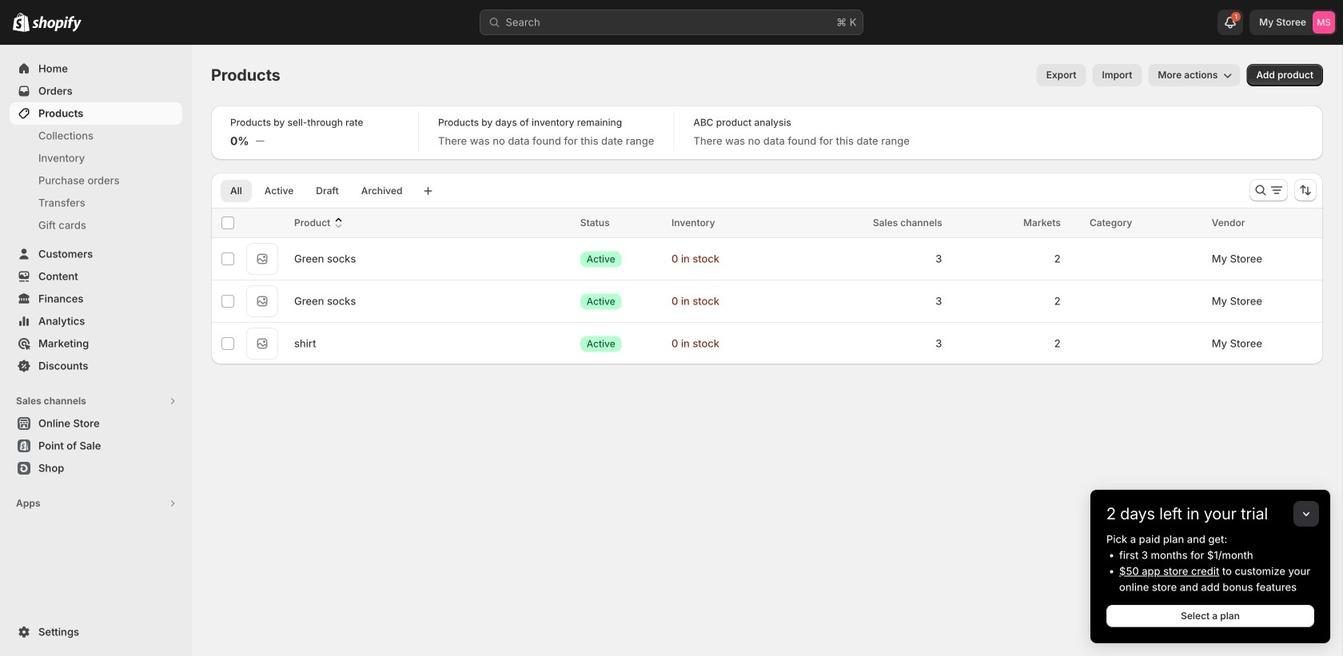 Task type: vqa. For each thing, say whether or not it's contained in the screenshot.
Search collections text field
no



Task type: locate. For each thing, give the bounding box(es) containing it.
shopify image
[[32, 16, 82, 32]]

tab list
[[218, 179, 415, 202]]

my storee image
[[1313, 11, 1335, 34]]

shopify image
[[13, 13, 30, 32]]



